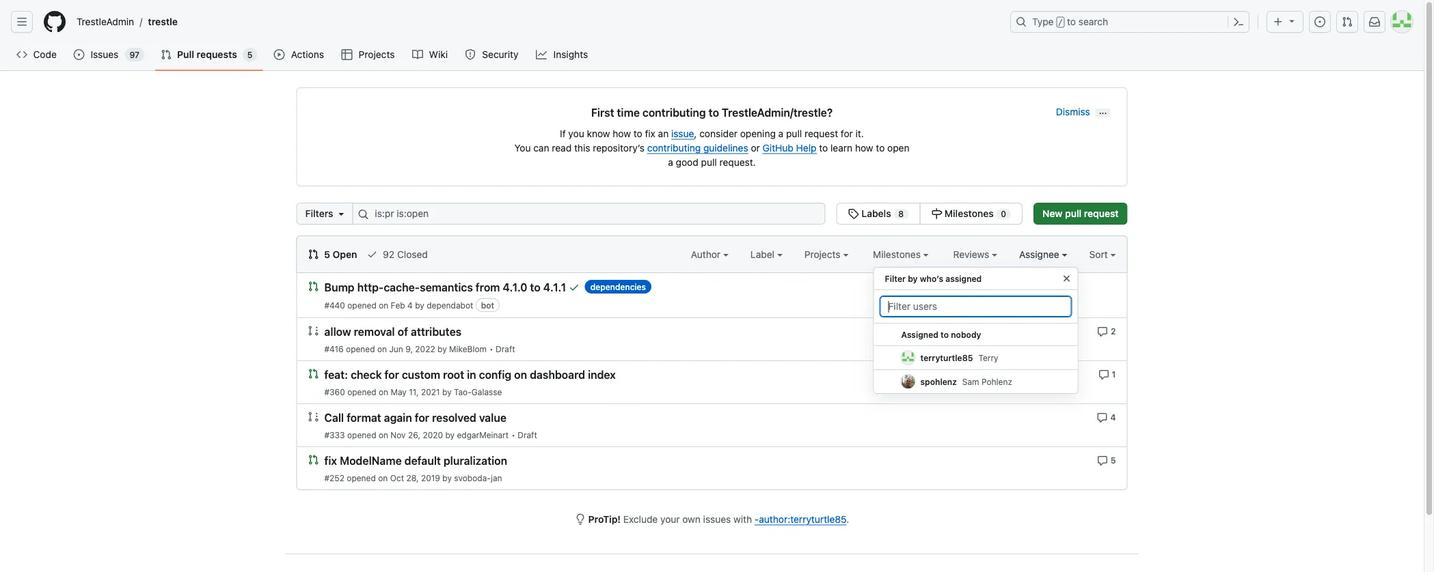 Task type: locate. For each thing, give the bounding box(es) containing it.
0 horizontal spatial 5
[[247, 50, 253, 59]]

0 vertical spatial projects
[[359, 49, 395, 60]]

1 vertical spatial draft link
[[518, 431, 537, 440]]

menu
[[873, 262, 1078, 405]]

opened down format
[[347, 431, 376, 440]]

feb
[[391, 301, 405, 310]]

1 vertical spatial a
[[668, 157, 673, 168]]

bot
[[481, 301, 494, 310]]

draft pull request element
[[308, 325, 319, 337], [308, 412, 319, 423]]

opened down the modelname
[[347, 474, 376, 483]]

request up help
[[805, 128, 838, 139]]

draft pull request element for allow removal of attributes
[[308, 325, 319, 337]]

to up if you know how to fix an issue ,           consider opening a pull request for it.
[[709, 106, 719, 119]]

1 horizontal spatial a
[[778, 128, 784, 139]]

1 vertical spatial contributing
[[647, 142, 701, 153]]

label
[[751, 249, 777, 260]]

4 right feb
[[407, 301, 413, 310]]

search
[[1079, 16, 1108, 27]]

comment image inside 5 link
[[1097, 456, 1108, 467]]

1 horizontal spatial 4
[[1110, 413, 1116, 422]]

Filter users text field
[[879, 296, 1072, 318]]

issue opened image
[[73, 49, 84, 60]]

open pull request element for feat: check for custom root in config on dashboard index
[[308, 368, 319, 380]]

0 vertical spatial open pull request element
[[308, 281, 319, 292]]

0 vertical spatial comment image
[[1097, 327, 1108, 338]]

triangle down image
[[1287, 15, 1297, 26]]

open pull request element
[[308, 281, 319, 292], [308, 368, 319, 380], [308, 455, 319, 466]]

opened
[[347, 301, 376, 310], [346, 345, 375, 354], [347, 388, 376, 397], [347, 431, 376, 440], [347, 474, 376, 483]]

0
[[1001, 210, 1006, 219]]

comment image
[[1097, 413, 1108, 424], [1097, 456, 1108, 467]]

1 horizontal spatial projects
[[804, 249, 843, 260]]

by right 2020
[[445, 431, 455, 440]]

milestones up filter at the top of the page
[[873, 249, 923, 260]]

draft pull request image for allow removal of attributes
[[308, 326, 319, 337]]

for inside 'feat: check for custom root in config on dashboard index #360             opened on may 11, 2021 by tao-galasse'
[[385, 369, 399, 382]]

comment image
[[1097, 327, 1108, 338], [1098, 370, 1109, 381]]

opening
[[740, 128, 776, 139]]

comment image down 4 link
[[1097, 456, 1108, 467]]

milestones inside milestones popup button
[[873, 249, 923, 260]]

draft right edgarmeinart link
[[518, 431, 537, 440]]

0 vertical spatial comment image
[[1097, 413, 1108, 424]]

/ left the trestle at the left
[[140, 16, 142, 27]]

modelname
[[340, 455, 402, 468]]

projects link
[[336, 44, 401, 65]]

•
[[489, 345, 493, 354], [511, 431, 515, 440]]

4 link
[[1097, 412, 1116, 424]]

git pull request image right issue opened image
[[1342, 16, 1353, 27]]

.
[[846, 514, 849, 525]]

contributing guidelines link
[[647, 142, 748, 153]]

1 vertical spatial comment image
[[1098, 370, 1109, 381]]

0 vertical spatial pull
[[786, 128, 802, 139]]

fix up #252
[[324, 455, 337, 468]]

0 horizontal spatial a
[[668, 157, 673, 168]]

comment image left 2
[[1097, 327, 1108, 338]]

open pull request image
[[308, 369, 319, 380]]

triangle down image
[[336, 208, 347, 219]]

table image
[[341, 49, 352, 60]]

pull up github help link
[[786, 128, 802, 139]]

a up github
[[778, 128, 784, 139]]

comment image for 4
[[1097, 413, 1108, 424]]

/ inside the trestleadmin / trestle
[[140, 16, 142, 27]]

on left oct
[[378, 474, 388, 483]]

1 comment image from the top
[[1097, 413, 1108, 424]]

1 horizontal spatial request
[[1084, 208, 1119, 219]]

how inside the to learn how to open a good pull request.
[[855, 142, 873, 153]]

dismiss
[[1056, 106, 1090, 117]]

git pull request image inside 5 open link
[[308, 249, 319, 260]]

for up may
[[385, 369, 399, 382]]

1 vertical spatial comment image
[[1097, 456, 1108, 467]]

issues
[[91, 49, 118, 60]]

milestones right milestone image
[[945, 208, 994, 219]]

learn
[[831, 142, 853, 153]]

1 vertical spatial milestones
[[873, 249, 923, 260]]

comment image inside 2 link
[[1097, 327, 1108, 338]]

draft pull request image left allow
[[308, 326, 319, 337]]

0 horizontal spatial git pull request image
[[308, 249, 319, 260]]

1 vertical spatial •
[[511, 431, 515, 440]]

by right feb
[[415, 301, 424, 310]]

contributing down issue
[[647, 142, 701, 153]]

2 draft pull request image from the top
[[308, 412, 319, 423]]

97
[[130, 50, 140, 59]]

1 horizontal spatial pull
[[786, 128, 802, 139]]

...
[[1099, 106, 1107, 115]]

5 left open on the top left of page
[[324, 249, 330, 260]]

2 open pull request image from the top
[[308, 455, 319, 466]]

dependencies link
[[585, 280, 652, 294]]

on left "jun"
[[377, 345, 387, 354]]

assigned
[[946, 274, 982, 284]]

open pull request image left the modelname
[[308, 455, 319, 466]]

draft inside call format again for resolved value #333             opened on nov 26, 2020 by edgarmeinart • draft
[[518, 431, 537, 440]]

1 horizontal spatial draft link
[[518, 431, 537, 440]]

1 horizontal spatial •
[[511, 431, 515, 440]]

draft inside "allow removal of attributes #416             opened on jun 9, 2022 by mikeblom • draft"
[[496, 345, 515, 354]]

9,
[[406, 345, 413, 354]]

draft link up config
[[496, 345, 515, 354]]

1 vertical spatial open pull request image
[[308, 455, 319, 466]]

1 open pull request image from the top
[[308, 281, 319, 292]]

it.
[[856, 128, 864, 139]]

git pull request image left 5 open
[[308, 249, 319, 260]]

opened inside 'feat: check for custom root in config on dashboard index #360             opened on may 11, 2021 by tao-galasse'
[[347, 388, 376, 397]]

projects right label popup button
[[804, 249, 843, 260]]

/ inside the "type / to search"
[[1058, 18, 1063, 27]]

open pull request element left the feat:
[[308, 368, 319, 380]]

0 horizontal spatial request
[[805, 128, 838, 139]]

you
[[568, 128, 584, 139]]

0 vertical spatial draft pull request element
[[308, 325, 319, 337]]

0 horizontal spatial fix
[[324, 455, 337, 468]]

1 vertical spatial draft pull request image
[[308, 412, 319, 423]]

on right config
[[514, 369, 527, 382]]

for up 26,
[[415, 412, 429, 425]]

0 horizontal spatial pull
[[701, 157, 717, 168]]

5 open link
[[308, 247, 357, 262]]

5 link
[[1097, 455, 1116, 467]]

0 horizontal spatial projects
[[359, 49, 395, 60]]

0 vertical spatial how
[[613, 128, 631, 139]]

comment image up 5 link at the right bottom of page
[[1097, 413, 1108, 424]]

allow removal of attributes #416             opened on jun 9, 2022 by mikeblom • draft
[[324, 326, 515, 354]]

opened inside fix modelname default pluralization #252             opened on oct 28, 2019 by svoboda-jan
[[347, 474, 376, 483]]

0 vertical spatial draft
[[496, 345, 515, 354]]

request up sort
[[1084, 208, 1119, 219]]

1 vertical spatial fix
[[324, 455, 337, 468]]

by left tao- at bottom
[[442, 388, 452, 397]]

for left it. on the right top of page
[[841, 128, 853, 139]]

how up repository's
[[613, 128, 631, 139]]

opened down removal
[[346, 345, 375, 354]]

draft pull request element left call
[[308, 412, 319, 423]]

5 down 4 link
[[1111, 456, 1116, 466]]

Search all issues text field
[[352, 203, 826, 225]]

0 horizontal spatial draft link
[[496, 345, 515, 354]]

0 horizontal spatial /
[[140, 16, 142, 27]]

check
[[351, 369, 382, 382]]

1 horizontal spatial 5
[[324, 249, 330, 260]]

fix left an
[[645, 128, 655, 139]]

1 draft pull request image from the top
[[308, 326, 319, 337]]

open pull request element left bump
[[308, 281, 319, 292]]

0 vertical spatial •
[[489, 345, 493, 354]]

0 vertical spatial draft pull request image
[[308, 326, 319, 337]]

1 vertical spatial pull
[[701, 157, 717, 168]]

open pull request element left the modelname
[[308, 455, 319, 466]]

trestleadmin/trestle?
[[722, 106, 833, 119]]

assigned to nobody
[[901, 330, 981, 340]]

• right edgarmeinart link
[[511, 431, 515, 440]]

you
[[514, 142, 531, 153]]

1 draft pull request element from the top
[[308, 325, 319, 337]]

0 horizontal spatial draft
[[496, 345, 515, 354]]

comment image for 5
[[1097, 456, 1108, 467]]

on left nov
[[379, 431, 388, 440]]

milestones inside issue element
[[945, 208, 994, 219]]

draft up config
[[496, 345, 515, 354]]

homepage image
[[44, 11, 66, 33]]

galasse
[[472, 388, 502, 397]]

by right 2022
[[438, 345, 447, 354]]

None search field
[[296, 203, 1023, 225]]

book image
[[412, 49, 423, 60]]

you can read this repository's contributing guidelines or github help
[[514, 142, 817, 153]]

root
[[443, 369, 464, 382]]

milestones
[[945, 208, 994, 219], [873, 249, 923, 260]]

1 vertical spatial git pull request image
[[308, 249, 319, 260]]

5 left 'play' 'icon'
[[247, 50, 253, 59]]

pull
[[786, 128, 802, 139], [701, 157, 717, 168], [1065, 208, 1082, 219]]

an
[[658, 128, 669, 139]]

8
[[898, 210, 904, 219]]

request
[[805, 128, 838, 139], [1084, 208, 1119, 219]]

light bulb image
[[575, 514, 586, 525]]

open pull request image left bump
[[308, 281, 319, 292]]

bump http-cache-semantics from 4.1.0 to 4.1.1 link
[[324, 281, 566, 294]]

a down you can read this repository's contributing guidelines or github help
[[668, 157, 673, 168]]

0 vertical spatial 4
[[407, 301, 413, 310]]

1 horizontal spatial milestones
[[945, 208, 994, 219]]

fix
[[645, 128, 655, 139], [324, 455, 337, 468]]

nobody
[[951, 330, 981, 340]]

by inside menu
[[908, 274, 918, 284]]

2 open pull request element from the top
[[308, 368, 319, 380]]

1 horizontal spatial for
[[415, 412, 429, 425]]

• right mikeblom at the left bottom of page
[[489, 345, 493, 354]]

0 horizontal spatial for
[[385, 369, 399, 382]]

draft pull request image
[[308, 326, 319, 337], [308, 412, 319, 423]]

to left search
[[1067, 16, 1076, 27]]

to
[[1067, 16, 1076, 27], [709, 106, 719, 119], [633, 128, 642, 139], [819, 142, 828, 153], [876, 142, 885, 153], [530, 281, 541, 294], [941, 330, 949, 340]]

code link
[[11, 44, 62, 65]]

notifications image
[[1369, 16, 1380, 27]]

pull right new
[[1065, 208, 1082, 219]]

1
[[1112, 370, 1116, 379]]

to left the nobody
[[941, 330, 949, 340]]

1 vertical spatial open pull request element
[[308, 368, 319, 380]]

1 horizontal spatial draft
[[518, 431, 537, 440]]

svoboda-jan link
[[454, 474, 502, 483]]

draft link for call format again for resolved value
[[518, 431, 537, 440]]

2 vertical spatial open pull request element
[[308, 455, 319, 466]]

contributing up issue link
[[642, 106, 706, 119]]

2 comment image from the top
[[1097, 456, 1108, 467]]

0 vertical spatial draft link
[[496, 345, 515, 354]]

0 vertical spatial milestones
[[945, 208, 994, 219]]

2 draft pull request element from the top
[[308, 412, 319, 423]]

0 vertical spatial fix
[[645, 128, 655, 139]]

projects inside popup button
[[804, 249, 843, 260]]

1 vertical spatial 4
[[1110, 413, 1116, 422]]

0 horizontal spatial milestones
[[873, 249, 923, 260]]

spohlenz
[[921, 377, 957, 387]]

protip!
[[588, 514, 621, 525]]

new pull request link
[[1034, 203, 1128, 225]]

0 vertical spatial for
[[841, 128, 853, 139]]

filter
[[885, 274, 906, 284]]

draft link
[[496, 345, 515, 354], [518, 431, 537, 440]]

terry
[[979, 353, 999, 363]]

0 horizontal spatial •
[[489, 345, 493, 354]]

1 open pull request element from the top
[[308, 281, 319, 292]]

opened down check
[[347, 388, 376, 397]]

filter by who's assigned
[[885, 274, 982, 284]]

1 vertical spatial how
[[855, 142, 873, 153]]

2 horizontal spatial pull
[[1065, 208, 1082, 219]]

a inside the to learn how to open a good pull request.
[[668, 157, 673, 168]]

#440
[[324, 301, 345, 310]]

pluralization
[[444, 455, 507, 468]]

feat:
[[324, 369, 348, 382]]

custom
[[402, 369, 440, 382]]

1 vertical spatial projects
[[804, 249, 843, 260]]

protip! exclude your own issues with -author:terryturtle85 .
[[588, 514, 849, 525]]

list
[[71, 11, 1002, 33]]

by right 2019
[[443, 474, 452, 483]]

draft pull request element left allow
[[308, 325, 319, 337]]

comment image left 1
[[1098, 370, 1109, 381]]

1 horizontal spatial git pull request image
[[1342, 16, 1353, 27]]

open pull request image for bump http-cache-semantics from 4.1.0 to 4.1.1
[[308, 281, 319, 292]]

mikeblom link
[[449, 345, 487, 354]]

search image
[[358, 209, 369, 220]]

projects right table image at top
[[359, 49, 395, 60]]

jan
[[491, 474, 502, 483]]

comment image inside 4 link
[[1097, 413, 1108, 424]]

0 vertical spatial a
[[778, 128, 784, 139]]

1 vertical spatial draft
[[518, 431, 537, 440]]

1 horizontal spatial fix
[[645, 128, 655, 139]]

assignee button
[[1019, 247, 1067, 262]]

by right filter at the top of the page
[[908, 274, 918, 284]]

opened down "http-"
[[347, 301, 376, 310]]

how down it. on the right top of page
[[855, 142, 873, 153]]

comment image inside 1 link
[[1098, 370, 1109, 381]]

by inside fix modelname default pluralization #252             opened on oct 28, 2019 by svoboda-jan
[[443, 474, 452, 483]]

1 horizontal spatial how
[[855, 142, 873, 153]]

3 open pull request element from the top
[[308, 455, 319, 466]]

2 vertical spatial for
[[415, 412, 429, 425]]

0 vertical spatial open pull request image
[[308, 281, 319, 292]]

draft pull request image left call
[[308, 412, 319, 423]]

/ right the type
[[1058, 18, 1063, 27]]

0 vertical spatial 5
[[247, 50, 253, 59]]

pull down contributing guidelines link at the top
[[701, 157, 717, 168]]

attributes
[[411, 326, 462, 339]]

edgarmeinart
[[457, 431, 509, 440]]

assigned
[[901, 330, 939, 340]]

edgarmeinart link
[[457, 431, 509, 440]]

request.
[[719, 157, 756, 168]]

dismiss ...
[[1056, 106, 1107, 117]]

open pull request image
[[308, 281, 319, 292], [308, 455, 319, 466]]

security link
[[459, 44, 525, 65]]

plus image
[[1273, 16, 1284, 27]]

git pull request image
[[1342, 16, 1353, 27], [308, 249, 319, 260]]

2 vertical spatial 5
[[1111, 456, 1116, 466]]

1 vertical spatial for
[[385, 369, 399, 382]]

0 vertical spatial git pull request image
[[1342, 16, 1353, 27]]

1 horizontal spatial /
[[1058, 18, 1063, 27]]

4 down 1
[[1110, 413, 1116, 422]]

know
[[587, 128, 610, 139]]

draft link right edgarmeinart link
[[518, 431, 537, 440]]

in
[[467, 369, 476, 382]]

1 vertical spatial draft pull request element
[[308, 412, 319, 423]]



Task type: describe. For each thing, give the bounding box(es) containing it.
18 / 18 checks ok image
[[569, 282, 580, 293]]

1 vertical spatial request
[[1084, 208, 1119, 219]]

close menu image
[[1061, 273, 1072, 284]]

2 horizontal spatial for
[[841, 128, 853, 139]]

list containing trestleadmin / trestle
[[71, 11, 1002, 33]]

sort button
[[1089, 247, 1116, 262]]

type
[[1032, 16, 1054, 27]]

Issues search field
[[352, 203, 826, 225]]

command palette image
[[1233, 16, 1244, 27]]

opened inside call format again for resolved value #333             opened on nov 26, 2020 by edgarmeinart • draft
[[347, 431, 376, 440]]

closed
[[397, 249, 428, 260]]

removal
[[354, 326, 395, 339]]

oct
[[390, 474, 404, 483]]

issues
[[703, 514, 731, 525]]

92
[[383, 249, 395, 260]]

issue link
[[671, 128, 694, 139]]

filters
[[305, 208, 333, 219]]

none search field containing filters
[[296, 203, 1023, 225]]

author button
[[691, 247, 729, 262]]

github help link
[[763, 142, 817, 153]]

• inside call format again for resolved value #333             opened on nov 26, 2020 by edgarmeinart • draft
[[511, 431, 515, 440]]

requests
[[197, 49, 237, 60]]

consider
[[699, 128, 738, 139]]

can
[[533, 142, 549, 153]]

your
[[660, 514, 680, 525]]

to left the open
[[876, 142, 885, 153]]

to inside menu
[[941, 330, 949, 340]]

milestones button
[[873, 247, 929, 262]]

2 vertical spatial pull
[[1065, 208, 1082, 219]]

guidelines
[[703, 142, 748, 153]]

pull requests
[[177, 49, 237, 60]]

actions link
[[268, 44, 330, 65]]

by inside 'feat: check for custom root in config on dashboard index #360             opened on may 11, 2021 by tao-galasse'
[[442, 388, 452, 397]]

open pull request element for fix modelname default pluralization
[[308, 455, 319, 466]]

draft pull request image for call format again for resolved value
[[308, 412, 319, 423]]

again
[[384, 412, 412, 425]]

insights link
[[531, 44, 595, 65]]

92 closed link
[[367, 247, 428, 262]]

read
[[552, 142, 572, 153]]

jun
[[389, 345, 403, 354]]

open
[[887, 142, 910, 153]]

filters button
[[296, 203, 353, 225]]

for inside call format again for resolved value #333             opened on nov 26, 2020 by edgarmeinart • draft
[[415, 412, 429, 425]]

milestones for milestones 0
[[945, 208, 994, 219]]

label button
[[751, 247, 783, 262]]

1 link
[[1098, 368, 1116, 381]]

to learn how to open a good pull request.
[[668, 142, 910, 168]]

terryturtle85 terry
[[921, 353, 999, 363]]

config
[[479, 369, 511, 382]]

open pull request element for bump http-cache-semantics from 4.1.0 to 4.1.1
[[308, 281, 319, 292]]

2020
[[423, 431, 443, 440]]

from
[[476, 281, 500, 294]]

by inside call format again for resolved value #333             opened on nov 26, 2020 by edgarmeinart • draft
[[445, 431, 455, 440]]

who's
[[920, 274, 943, 284]]

open pull request image for fix modelname default pluralization
[[308, 455, 319, 466]]

sort
[[1089, 249, 1108, 260]]

milestone image
[[931, 208, 942, 219]]

#252
[[324, 474, 345, 483]]

git pull request image
[[161, 49, 172, 60]]

index
[[588, 369, 616, 382]]

on inside call format again for resolved value #333             opened on nov 26, 2020 by edgarmeinart • draft
[[379, 431, 388, 440]]

cache-
[[384, 281, 420, 294]]

tag image
[[848, 208, 859, 219]]

-author:terryturtle85 link
[[755, 514, 846, 525]]

draft link for allow removal of attributes
[[496, 345, 515, 354]]

tao-
[[454, 388, 472, 397]]

0 vertical spatial contributing
[[642, 106, 706, 119]]

this
[[574, 142, 590, 153]]

@terryturtle85 image
[[901, 351, 915, 365]]

/ for trestleadmin
[[140, 16, 142, 27]]

actions
[[291, 49, 324, 60]]

feat: check for custom root in config on dashboard index link
[[324, 369, 616, 382]]

@spohlenz image
[[901, 375, 915, 389]]

comment image for allow removal of attributes
[[1097, 327, 1108, 338]]

own
[[682, 514, 701, 525]]

semantics
[[420, 281, 473, 294]]

2 horizontal spatial 5
[[1111, 456, 1116, 466]]

help
[[796, 142, 817, 153]]

on inside fix modelname default pluralization #252             opened on oct 28, 2019 by svoboda-jan
[[378, 474, 388, 483]]

to right help
[[819, 142, 828, 153]]

4 inside 4 link
[[1110, 413, 1116, 422]]

shield image
[[465, 49, 476, 60]]

2021
[[421, 388, 440, 397]]

2 link
[[1097, 325, 1116, 338]]

tao-galasse link
[[454, 388, 502, 397]]

to left 4.1.1
[[530, 281, 541, 294]]

• inside "allow removal of attributes #416             opened on jun 9, 2022 by mikeblom • draft"
[[489, 345, 493, 354]]

if
[[560, 128, 566, 139]]

2019
[[421, 474, 440, 483]]

labels
[[862, 208, 891, 219]]

author
[[691, 249, 723, 260]]

on inside "allow removal of attributes #416             opened on jun 9, 2022 by mikeblom • draft"
[[377, 345, 387, 354]]

1 vertical spatial 5
[[324, 249, 330, 260]]

menu containing filter by who's assigned
[[873, 262, 1078, 405]]

opened inside "allow removal of attributes #416             opened on jun 9, 2022 by mikeblom • draft"
[[346, 345, 375, 354]]

to down time
[[633, 128, 642, 139]]

pull
[[177, 49, 194, 60]]

-
[[755, 514, 759, 525]]

repository's
[[593, 142, 645, 153]]

pull inside the to learn how to open a good pull request.
[[701, 157, 717, 168]]

may
[[391, 388, 407, 397]]

dashboard
[[530, 369, 585, 382]]

on left feb
[[379, 301, 388, 310]]

code
[[33, 49, 57, 60]]

sam
[[962, 377, 979, 387]]

,
[[694, 128, 697, 139]]

spohlenz sam pohlenz
[[921, 377, 1012, 387]]

0 horizontal spatial how
[[613, 128, 631, 139]]

first
[[591, 106, 614, 119]]

by inside "allow removal of attributes #416             opened on jun 9, 2022 by mikeblom • draft"
[[438, 345, 447, 354]]

bump
[[324, 281, 355, 294]]

0 vertical spatial request
[[805, 128, 838, 139]]

allow removal of attributes link
[[324, 326, 462, 339]]

issue element
[[836, 203, 1023, 225]]

type / to search
[[1032, 16, 1108, 27]]

issue opened image
[[1315, 16, 1325, 27]]

#416
[[324, 345, 344, 354]]

0 horizontal spatial 4
[[407, 301, 413, 310]]

wiki
[[429, 49, 448, 60]]

call format again for resolved value link
[[324, 412, 506, 425]]

bump http-cache-semantics from 4.1.0 to 4.1.1
[[324, 281, 566, 294]]

code image
[[16, 49, 27, 60]]

fix inside fix modelname default pluralization #252             opened on oct 28, 2019 by svoboda-jan
[[324, 455, 337, 468]]

on left may
[[379, 388, 388, 397]]

play image
[[274, 49, 285, 60]]

check image
[[367, 249, 378, 260]]

http-
[[357, 281, 384, 294]]

/ for type
[[1058, 18, 1063, 27]]

dependencies
[[590, 282, 646, 292]]

draft pull request element for call format again for resolved value
[[308, 412, 319, 423]]

new pull request
[[1043, 208, 1119, 219]]

comment image for feat: check for custom root in config on dashboard index
[[1098, 370, 1109, 381]]

trestleadmin
[[77, 16, 134, 27]]

graph image
[[536, 49, 547, 60]]

of
[[398, 326, 408, 339]]

assigned to nobody link
[[874, 324, 1078, 347]]

milestones for milestones
[[873, 249, 923, 260]]

time
[[617, 106, 640, 119]]

reviews
[[953, 249, 992, 260]]

#440             opened on feb 4 by dependabot
[[324, 301, 473, 310]]

terryturtle85
[[921, 353, 973, 363]]



Task type: vqa. For each thing, say whether or not it's contained in the screenshot.
Lock icon
no



